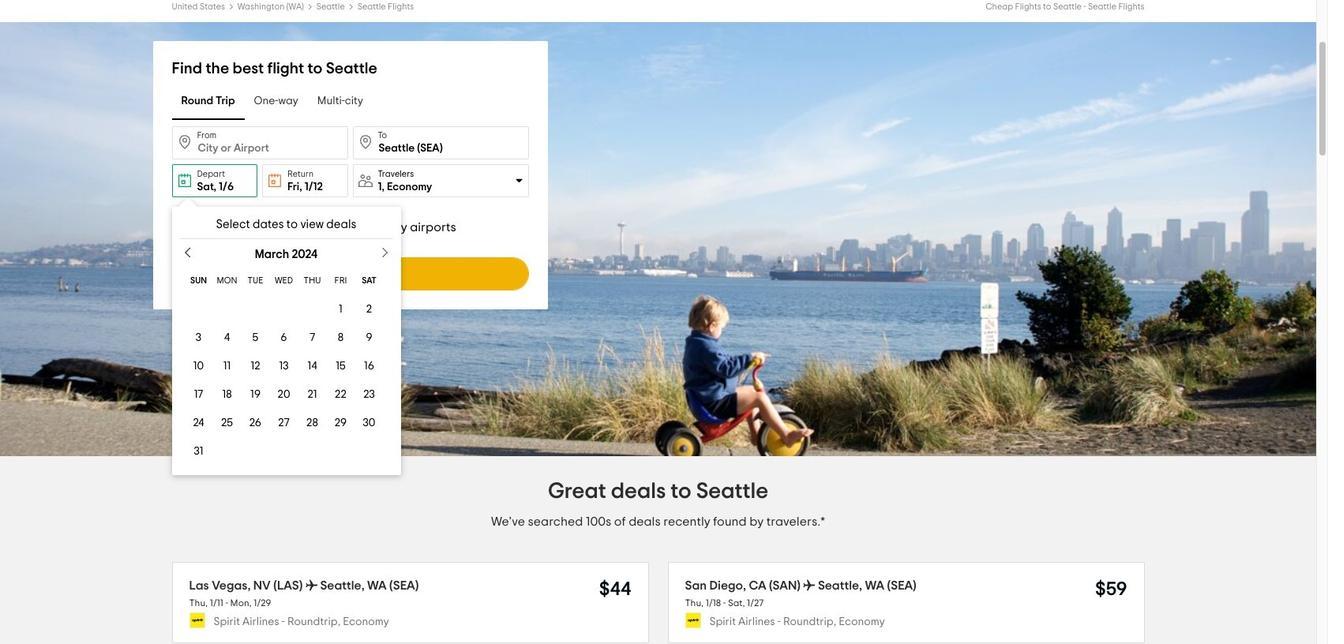Task type: vqa. For each thing, say whether or not it's contained in the screenshot.
Thu Mar 28 2024 cell
yes



Task type: locate. For each thing, give the bounding box(es) containing it.
fri mar 01 2024 cell
[[327, 295, 355, 324]]

tue mar 05 2024 cell
[[241, 324, 270, 352]]

3 row from the top
[[184, 324, 384, 352]]

thu mar 28 2024 cell
[[298, 409, 327, 438]]

sat mar 30 2024 cell
[[355, 409, 384, 438]]

sat mar 02 2024 cell
[[355, 295, 384, 324]]

wed mar 06 2024 cell
[[270, 324, 298, 352]]

thu mar 14 2024 cell
[[298, 352, 327, 381]]

4 row from the top
[[184, 352, 384, 381]]

row group
[[184, 295, 388, 466]]

sat mar 23 2024 cell
[[355, 381, 384, 409]]

tue mar 12 2024 cell
[[241, 352, 270, 381]]

tue mar 26 2024 cell
[[241, 409, 270, 438]]

grid
[[172, 249, 401, 466]]

sat mar 16 2024 cell
[[355, 352, 384, 381]]

mon mar 04 2024 cell
[[213, 324, 241, 352]]

fri mar 29 2024 cell
[[327, 409, 355, 438]]

row
[[184, 267, 384, 295], [184, 295, 384, 324], [184, 324, 384, 352], [184, 352, 384, 381], [184, 381, 384, 409], [184, 409, 384, 438]]



Task type: describe. For each thing, give the bounding box(es) containing it.
fri mar 08 2024 cell
[[327, 324, 355, 352]]

sun mar 31 2024 cell
[[184, 438, 213, 466]]

wed mar 20 2024 cell
[[270, 381, 298, 409]]

sun mar 03 2024 cell
[[184, 324, 213, 352]]

sun mar 24 2024 cell
[[184, 409, 213, 438]]

City or Airport text field
[[172, 126, 348, 160]]

fri mar 15 2024 cell
[[327, 352, 355, 381]]

thu mar 07 2024 cell
[[298, 324, 327, 352]]

sun mar 10 2024 cell
[[184, 352, 213, 381]]

mon mar 18 2024 cell
[[213, 381, 241, 409]]

sun mar 17 2024 cell
[[184, 381, 213, 409]]

2 row from the top
[[184, 295, 384, 324]]

mon mar 25 2024 cell
[[213, 409, 241, 438]]

mon mar 11 2024 cell
[[213, 352, 241, 381]]

thu mar 21 2024 cell
[[298, 381, 327, 409]]

City or Airport text field
[[353, 126, 529, 160]]

wed mar 13 2024 cell
[[270, 352, 298, 381]]

fri mar 22 2024 cell
[[327, 381, 355, 409]]

tue mar 19 2024 cell
[[241, 381, 270, 409]]

wed mar 27 2024 cell
[[270, 409, 298, 438]]

1 row from the top
[[184, 267, 384, 295]]

sat mar 09 2024 cell
[[355, 324, 384, 352]]

6 row from the top
[[184, 409, 384, 438]]

5 row from the top
[[184, 381, 384, 409]]



